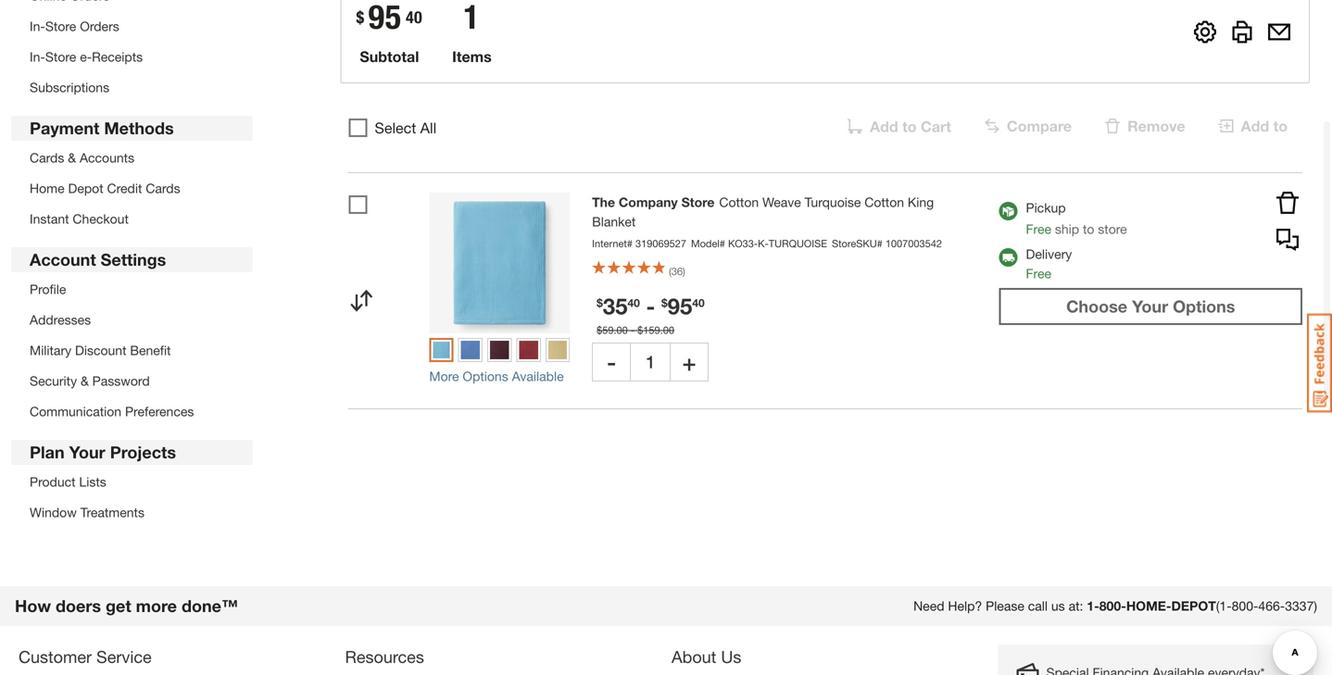 Task type: locate. For each thing, give the bounding box(es) containing it.
checkout
[[73, 211, 129, 227]]

800- right at:
[[1100, 599, 1127, 614]]

2 horizontal spatial 40
[[693, 296, 705, 309]]

your for projects
[[69, 442, 105, 462]]

2 800- from the left
[[1232, 599, 1259, 614]]

1 vertical spatial in-
[[30, 49, 45, 64]]

1 vertical spatial -
[[631, 324, 635, 336]]

1 vertical spatial store
[[45, 49, 76, 64]]

subtotal
[[360, 48, 419, 65]]

59
[[603, 324, 614, 336]]

please
[[986, 599, 1025, 614]]

done™
[[182, 596, 238, 616]]

0 horizontal spatial 00
[[617, 324, 628, 336]]

1 horizontal spatial add
[[1241, 117, 1270, 135]]

choose your options
[[1067, 297, 1236, 316]]

1 horizontal spatial to
[[1083, 221, 1095, 237]]

1 horizontal spatial 800-
[[1232, 599, 1259, 614]]

in-store orders
[[30, 19, 119, 34]]

2 vertical spatial store
[[682, 195, 715, 210]]

800- right depot
[[1232, 599, 1259, 614]]

- inside - button
[[607, 349, 616, 375]]

0 horizontal spatial cotton
[[719, 195, 759, 210]]

1 horizontal spatial -
[[631, 324, 635, 336]]

1 horizontal spatial your
[[1132, 297, 1169, 316]]

in- up subscriptions link
[[30, 49, 45, 64]]

customer
[[19, 647, 92, 667]]

available for pickup image
[[999, 202, 1018, 221]]

00 right 159
[[663, 324, 675, 336]]

to
[[1274, 117, 1288, 135], [903, 118, 917, 135], [1083, 221, 1095, 237]]

pickup free ship to store
[[1026, 200, 1127, 237]]

free down pickup
[[1026, 221, 1052, 237]]

pickup
[[1026, 200, 1066, 215]]

instant
[[30, 211, 69, 227]]

in-store orders link
[[30, 19, 119, 34]]

store
[[45, 19, 76, 34], [45, 49, 76, 64], [682, 195, 715, 210]]

subscriptions
[[30, 80, 109, 95]]

product
[[30, 474, 76, 490]]

0 horizontal spatial your
[[69, 442, 105, 462]]

40
[[406, 7, 423, 27], [628, 296, 640, 309], [693, 296, 705, 309]]

$ for $
[[356, 7, 365, 27]]

0 vertical spatial free
[[1026, 221, 1052, 237]]

- up 159
[[646, 293, 655, 319]]

1 horizontal spatial options
[[1173, 297, 1236, 316]]

compare element
[[974, 106, 1087, 146]]

in- up in-store e-receipts on the top left of page
[[30, 19, 45, 34]]

1 in- from the top
[[30, 19, 45, 34]]

add
[[1241, 117, 1270, 135], [870, 118, 899, 135]]

email image
[[1269, 21, 1291, 43]]

subscriptions link
[[30, 80, 109, 95]]

all
[[420, 119, 437, 137]]

to left cart
[[903, 118, 917, 135]]

your up lists
[[69, 442, 105, 462]]

home
[[30, 181, 65, 196]]

0 horizontal spatial options
[[463, 369, 508, 384]]

1 vertical spatial options
[[463, 369, 508, 384]]

settings
[[101, 250, 166, 270]]

36
[[672, 265, 683, 278]]

159
[[643, 324, 660, 336]]

1 vertical spatial &
[[81, 373, 89, 389]]

0 vertical spatial -
[[646, 293, 655, 319]]

free inside pickup free ship to store
[[1026, 221, 1052, 237]]

delivery free
[[1026, 246, 1072, 281]]

1 vertical spatial your
[[69, 442, 105, 462]]

store left e-
[[45, 49, 76, 64]]

add inside 'add to list' element
[[1241, 117, 1270, 135]]

to right ship
[[1083, 221, 1095, 237]]

k-
[[758, 238, 769, 250]]

add inside add to cart 'element'
[[870, 118, 899, 135]]

internet#
[[592, 238, 633, 250]]

add to cart
[[870, 118, 952, 135]]

free down delivery
[[1026, 266, 1052, 281]]

0 horizontal spatial &
[[68, 150, 76, 165]]

- button
[[592, 343, 631, 382]]

0 horizontal spatial to
[[903, 118, 917, 135]]

product lists link
[[30, 474, 106, 490]]

depot
[[1172, 599, 1217, 614]]

& right security
[[81, 373, 89, 389]]

cards right credit
[[146, 181, 180, 196]]

2 00 from the left
[[663, 324, 675, 336]]

)
[[683, 265, 685, 278]]

your for options
[[1132, 297, 1169, 316]]

(
[[669, 265, 672, 278]]

1007003542
[[886, 238, 942, 250]]

0 vertical spatial your
[[1132, 297, 1169, 316]]

cards up home
[[30, 150, 64, 165]]

0 horizontal spatial .
[[614, 324, 617, 336]]

call
[[1028, 599, 1048, 614]]

lists
[[79, 474, 106, 490]]

free for delivery free
[[1026, 266, 1052, 281]]

$ for $ 35 40 - $ 95 40
[[597, 296, 603, 309]]

store
[[1098, 221, 1127, 237]]

free inside delivery free
[[1026, 266, 1052, 281]]

how
[[15, 596, 51, 616]]

to for add to cart
[[903, 118, 917, 135]]

payment
[[30, 118, 99, 138]]

marine blue image
[[461, 341, 480, 360]]

0 horizontal spatial add
[[870, 118, 899, 135]]

1 horizontal spatial 00
[[663, 324, 675, 336]]

communication preferences
[[30, 404, 194, 419]]

your right "choose"
[[1132, 297, 1169, 316]]

cotton weave turquoise cotton king blanket
[[592, 195, 934, 229]]

1 horizontal spatial cotton
[[865, 195, 904, 210]]

(1-
[[1217, 599, 1232, 614]]

company
[[619, 195, 678, 210]]

0 vertical spatial options
[[1173, 297, 1236, 316]]

more options available link
[[429, 367, 570, 387]]

2 free from the top
[[1026, 266, 1052, 281]]

2 in- from the top
[[30, 49, 45, 64]]

1 00 from the left
[[617, 324, 628, 336]]

free
[[1026, 221, 1052, 237], [1026, 266, 1052, 281]]

more
[[136, 596, 177, 616]]

0 vertical spatial store
[[45, 19, 76, 34]]

- left 159
[[631, 324, 635, 336]]

in-
[[30, 19, 45, 34], [30, 49, 45, 64]]

addresses
[[30, 312, 91, 328]]

account settings
[[30, 250, 166, 270]]

-
[[646, 293, 655, 319], [631, 324, 635, 336], [607, 349, 616, 375]]

cotton left king
[[865, 195, 904, 210]]

us
[[1052, 599, 1065, 614]]

1 horizontal spatial &
[[81, 373, 89, 389]]

turquoise image
[[433, 342, 450, 359]]

plan your projects
[[30, 442, 176, 462]]

preferences
[[125, 404, 194, 419]]

$
[[356, 7, 365, 27], [597, 296, 603, 309], [662, 296, 668, 309], [597, 324, 603, 336], [638, 324, 643, 336]]

1 horizontal spatial .
[[660, 324, 663, 336]]

. down $ 35 40 - $ 95 40
[[660, 324, 663, 336]]

0 vertical spatial in-
[[30, 19, 45, 34]]

red image
[[519, 341, 538, 360]]

store left orders
[[45, 19, 76, 34]]

king
[[908, 195, 934, 210]]

2 horizontal spatial to
[[1274, 117, 1288, 135]]

- down 59
[[607, 349, 616, 375]]

00 right 59
[[617, 324, 628, 336]]

resources
[[345, 647, 424, 667]]

3337)
[[1285, 599, 1318, 614]]

$ for $ 59 . 00 - $ 159 . 00
[[597, 324, 603, 336]]

to up delete item image
[[1274, 117, 1288, 135]]

cotton up ko33-
[[719, 195, 759, 210]]

& down payment
[[68, 150, 76, 165]]

store up model#
[[682, 195, 715, 210]]

about
[[672, 647, 717, 667]]

1 vertical spatial cards
[[146, 181, 180, 196]]

add for add to cart
[[870, 118, 899, 135]]

need
[[914, 599, 945, 614]]

95
[[668, 293, 693, 319]]

add note image
[[1277, 229, 1299, 251]]

1 vertical spatial free
[[1026, 266, 1052, 281]]

1 free from the top
[[1026, 221, 1052, 237]]

select
[[375, 119, 416, 137]]

0 horizontal spatial -
[[607, 349, 616, 375]]

payment methods
[[30, 118, 174, 138]]

$ 59 . 00 - $ 159 . 00
[[597, 324, 675, 336]]

None field
[[631, 343, 670, 382]]

turquoise
[[805, 195, 861, 210]]

0 horizontal spatial 800-
[[1100, 599, 1127, 614]]

. down 35
[[614, 324, 617, 336]]

choose
[[1067, 297, 1128, 316]]

1 . from the left
[[614, 324, 617, 336]]

0 vertical spatial cards
[[30, 150, 64, 165]]

weave
[[763, 195, 801, 210]]

add for add to
[[1241, 117, 1270, 135]]

to inside 'element'
[[903, 118, 917, 135]]

466-
[[1259, 599, 1285, 614]]

2 vertical spatial -
[[607, 349, 616, 375]]

& for cards
[[68, 150, 76, 165]]

0 vertical spatial &
[[68, 150, 76, 165]]

communication preferences link
[[30, 404, 194, 419]]

0 horizontal spatial cards
[[30, 150, 64, 165]]

methods
[[104, 118, 174, 138]]

1 horizontal spatial 40
[[628, 296, 640, 309]]



Task type: vqa. For each thing, say whether or not it's contained in the screenshot.
Checkout
yes



Task type: describe. For each thing, give the bounding box(es) containing it.
settings image
[[1194, 21, 1217, 43]]

instant checkout link
[[30, 211, 129, 227]]

( 36 )
[[669, 265, 685, 278]]

e-
[[80, 49, 92, 64]]

+ button
[[670, 343, 709, 382]]

add to cart button
[[837, 106, 966, 147]]

2 . from the left
[[660, 324, 663, 336]]

1 800- from the left
[[1100, 599, 1127, 614]]

select all
[[375, 119, 437, 137]]

319069527
[[636, 238, 687, 250]]

orders
[[80, 19, 119, 34]]

cotton weave turquoise cotton king blanket image
[[429, 193, 570, 333]]

feedback link image
[[1308, 313, 1333, 413]]

home-
[[1127, 599, 1172, 614]]

depot
[[68, 181, 103, 196]]

0 horizontal spatial 40
[[406, 7, 423, 27]]

merlot image
[[490, 341, 509, 360]]

home depot credit cards link
[[30, 181, 180, 196]]

customer service
[[19, 647, 152, 667]]

available
[[512, 369, 564, 384]]

add to list element
[[1208, 106, 1303, 146]]

more options available
[[429, 369, 564, 384]]

compare
[[1007, 117, 1072, 135]]

plan
[[30, 442, 65, 462]]

$ 35 40 - $ 95 40
[[597, 293, 705, 319]]

add to cart element
[[837, 106, 966, 147]]

internet# 319069527 model# ko33-k-turquoise storesku# 1007003542
[[592, 238, 942, 250]]

addresses link
[[30, 312, 91, 328]]

ship
[[1055, 221, 1080, 237]]

doers
[[56, 596, 101, 616]]

model#
[[691, 238, 726, 250]]

remove
[[1128, 117, 1186, 135]]

choose your options link
[[999, 288, 1303, 325]]

security & password
[[30, 373, 150, 389]]

delete item image
[[1277, 192, 1299, 214]]

military discount benefit link
[[30, 343, 171, 358]]

butterscotch image
[[548, 341, 567, 360]]

treatments
[[80, 505, 145, 520]]

items
[[452, 48, 492, 65]]

service
[[96, 647, 152, 667]]

in- for in-store orders
[[30, 19, 45, 34]]

35
[[603, 293, 628, 319]]

window
[[30, 505, 77, 520]]

get
[[106, 596, 131, 616]]

us
[[721, 647, 742, 667]]

product lists
[[30, 474, 106, 490]]

more
[[429, 369, 459, 384]]

help?
[[948, 599, 982, 614]]

military
[[30, 343, 71, 358]]

security & password link
[[30, 373, 150, 389]]

communication
[[30, 404, 121, 419]]

discount
[[75, 343, 126, 358]]

2 cotton from the left
[[865, 195, 904, 210]]

+
[[683, 349, 696, 375]]

add to
[[1241, 117, 1288, 135]]

accounts
[[80, 150, 134, 165]]

in-store e-receipts link
[[30, 49, 143, 64]]

home depot credit cards
[[30, 181, 180, 196]]

store for orders
[[45, 19, 76, 34]]

to for add to
[[1274, 117, 1288, 135]]

print image
[[1232, 21, 1254, 43]]

window treatments link
[[30, 505, 145, 520]]

delete element
[[1094, 106, 1201, 146]]

store for e-
[[45, 49, 76, 64]]

credit
[[107, 181, 142, 196]]

the
[[592, 195, 615, 210]]

in- for in-store e-receipts
[[30, 49, 45, 64]]

instant checkout
[[30, 211, 129, 227]]

blanket
[[592, 214, 636, 229]]

account
[[30, 250, 96, 270]]

& for security
[[81, 373, 89, 389]]

receipts
[[92, 49, 143, 64]]

the company store
[[592, 195, 715, 210]]

cards & accounts
[[30, 150, 134, 165]]

password
[[92, 373, 150, 389]]

in-store e-receipts
[[30, 49, 143, 64]]

storesku#
[[832, 238, 883, 250]]

2 horizontal spatial -
[[646, 293, 655, 319]]

to inside pickup free ship to store
[[1083, 221, 1095, 237]]

1 horizontal spatial cards
[[146, 181, 180, 196]]

at:
[[1069, 599, 1084, 614]]

free for pickup free ship to store
[[1026, 221, 1052, 237]]

projects
[[110, 442, 176, 462]]

security
[[30, 373, 77, 389]]

military discount benefit
[[30, 343, 171, 358]]

available shipping image
[[999, 248, 1018, 267]]

profile
[[30, 282, 66, 297]]

1 cotton from the left
[[719, 195, 759, 210]]

turquoise
[[769, 238, 827, 250]]



